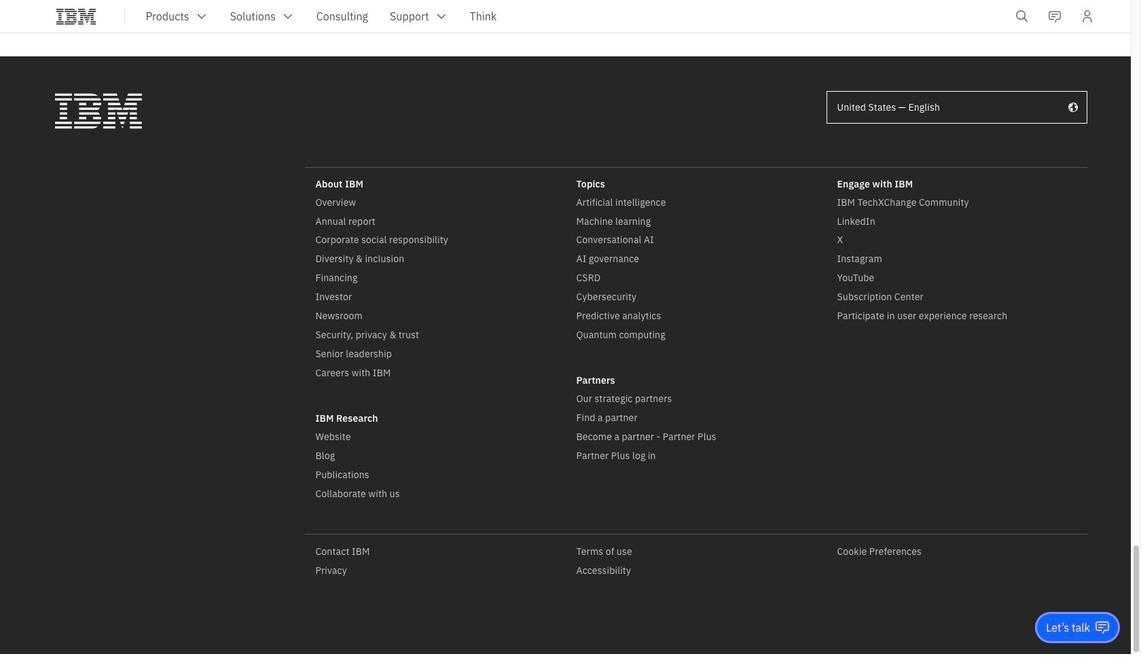 Task type: describe. For each thing, give the bounding box(es) containing it.
let's talk element
[[1047, 620, 1090, 635]]



Task type: locate. For each thing, give the bounding box(es) containing it.
contact us region
[[1036, 612, 1120, 643]]



